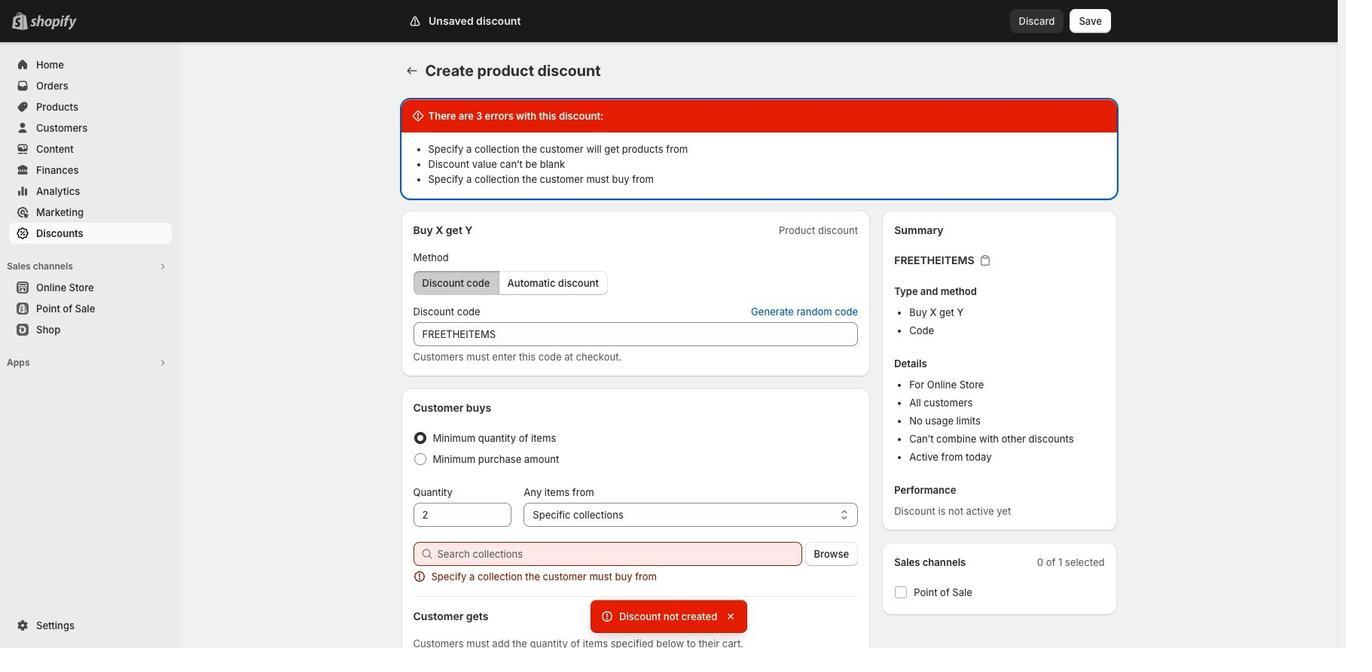 Task type: vqa. For each thing, say whether or not it's contained in the screenshot.
search countries text field
no



Task type: describe. For each thing, give the bounding box(es) containing it.
Search collections text field
[[437, 542, 802, 566]]



Task type: locate. For each thing, give the bounding box(es) containing it.
shopify image
[[30, 15, 77, 30]]

None text field
[[413, 322, 858, 347], [413, 503, 512, 527], [413, 322, 858, 347], [413, 503, 512, 527]]



